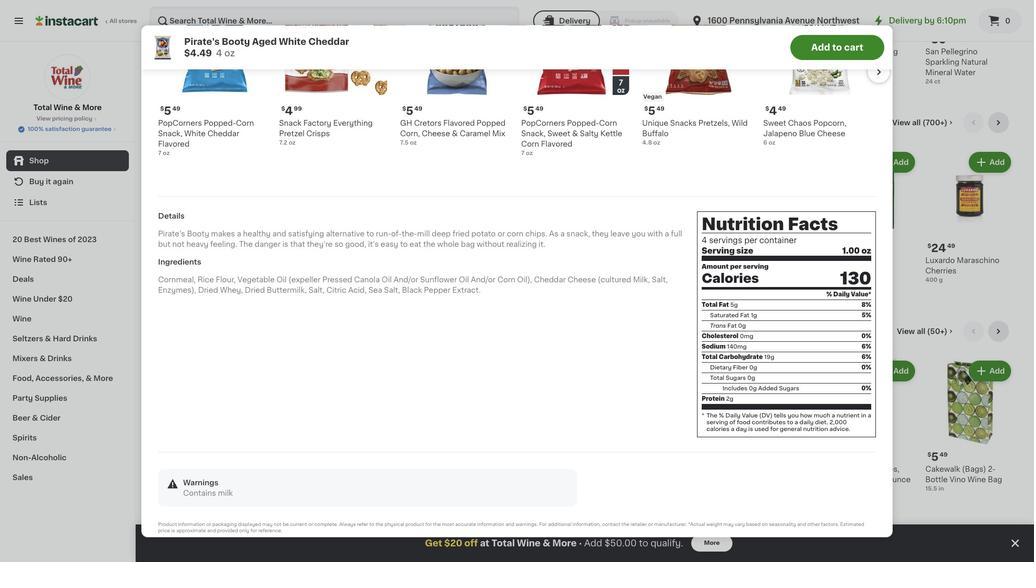Task type: vqa. For each thing, say whether or not it's contained in the screenshot.
Sodium 140mg on the right bottom of page
yes



Task type: describe. For each thing, give the bounding box(es) containing it.
to inside add to cart button
[[833, 43, 843, 51]]

alcoholic
[[31, 454, 67, 462]]

you inside * the % daily value (dv) tells you how much a nutrient in a serving of food contributes to a daily diet. 2,000 calories a day is used for general nutrition advice.
[[788, 413, 799, 419]]

wine inside "link"
[[13, 315, 32, 323]]

add button for true bomber cups, plastic neon, 4 ounce
[[874, 362, 915, 380]]

a right as
[[561, 231, 565, 238]]

5 for gh cretors flavored popped corn, cheese & caramel mix
[[406, 105, 414, 116]]

on
[[762, 523, 768, 527]]

shop inside tate's bake shop chocolate chip cookies 7 oz
[[873, 257, 892, 264]]

5 for more labs morning recovery, sugar free, natural lemon flavor
[[259, 34, 266, 45]]

$ 7 49 for zapp's
[[351, 243, 371, 254]]

a left full
[[665, 231, 670, 238]]

$ for cakewalk (bags) 2- bottle vino wine bag
[[928, 452, 932, 458]]

to inside get $20 off at total wine & more • add $50.00 to qualify.
[[639, 539, 649, 548]]

nutrition facts
[[702, 216, 839, 233]]

no- for true brands bow no- mess glitter gift bag - gold 1 each
[[220, 466, 234, 473]]

x inside host beer freeze™ cooling cups 2 x 16 oz
[[643, 277, 646, 283]]

sea
[[369, 287, 382, 294]]

product information or packaging displayed may not be current or complete. always refer to the physical product for the most accurate information and warnings. for additional information, contact the retailer or manufacturer. *actual weight may vary based on seasonality and other factors. estimated price is approximate and provided only for reference.
[[158, 523, 865, 533]]

add button for 5
[[778, 362, 818, 380]]

2 4 fl oz from the left
[[638, 68, 655, 74]]

9 inside product group
[[455, 277, 459, 283]]

natural inside san pellegrino sparkling natural mineral water 24 ct
[[962, 58, 988, 66]]

cheddar inside pirate's booty aged white cheddar $4.49 4 oz
[[309, 37, 349, 45]]

0 vertical spatial food, accessories, & more
[[157, 117, 311, 128]]

20
[[13, 236, 22, 243]]

0 vertical spatial serving
[[744, 264, 769, 270]]

oz inside host beer freeze™ cooling cups 2 x 16 oz
[[655, 277, 662, 283]]

a left "day"
[[731, 427, 735, 433]]

100% inside langers 100% orange juice 64 fl oz
[[188, 48, 208, 55]]

policy
[[74, 116, 92, 122]]

stores
[[118, 18, 137, 24]]

total fat 5g
[[702, 303, 738, 308]]

5 for unique snacks pretzels, wild buffalo
[[649, 105, 656, 116]]

delivery by 6:10pm link
[[873, 15, 967, 27]]

many in stock for 4 options
[[744, 68, 785, 74]]

per for container
[[745, 237, 758, 244]]

langers
[[157, 48, 186, 55]]

2g
[[727, 397, 734, 402]]

7.2 for snack factory original pretzel crisps
[[734, 277, 742, 283]]

49 for amscan assorted color plastic shot glasses
[[556, 452, 564, 458]]

$ 3 49 for true brands bow no- mess glitter gift bag - pink
[[447, 452, 467, 463]]

view all (50+) link
[[898, 326, 955, 337]]

0 horizontal spatial salt,
[[309, 287, 325, 294]]

dot's
[[157, 257, 176, 264]]

0 vertical spatial glasses
[[305, 466, 334, 473]]

wine inside cakewalk (bags) 2- bottle vino wine bag 15.5 in
[[968, 476, 987, 483]]

view for view all (700+)
[[893, 119, 911, 126]]

blue
[[800, 130, 816, 137]]

cheese inside cornmeal, rice flour, vegetable oil (expeller pressed canola oil and/or sunflower oil and/or corn oil), cheddar cheese (cultured milk, salt, enzymes), dried whey, dried buttermilk, salt, citric acid, sea salt, black pepper extract.
[[568, 277, 596, 284]]

add inside button
[[812, 43, 831, 51]]

16 inside the zapp's pretzel stix, sinfully-seasoned, new orleans style 16 oz
[[349, 288, 355, 293]]

with
[[648, 231, 663, 238]]

0 horizontal spatial food, accessories, & more link
[[6, 369, 129, 388]]

to inside * the % daily value (dv) tells you how much a nutrient in a serving of food contributes to a daily diet. 2,000 calories a day is used for general nutrition advice.
[[788, 420, 794, 426]]

amscan assorted color plastic shot glasses
[[541, 466, 628, 483]]

1 vertical spatial sugars
[[780, 386, 800, 392]]

drinks inside mixers & drinks link
[[47, 355, 72, 362]]

instacart logo image
[[36, 15, 98, 27]]

pretzel for snack factory original pretzel crisps
[[734, 267, 759, 275]]

item carousel region containing 3
[[157, 321, 1014, 521]]

more up party supplies link
[[94, 375, 113, 382]]

0 vertical spatial $ 4 49
[[766, 105, 787, 116]]

amscan for 11
[[253, 466, 283, 473]]

product group containing 26
[[445, 150, 533, 294]]

2 dried from the left
[[245, 287, 265, 294]]

49 for true brands bow no- mess glitter gift bag - pink
[[459, 452, 467, 458]]

refer
[[357, 523, 368, 527]]

deep
[[432, 231, 451, 238]]

0 horizontal spatial cider
[[40, 415, 61, 422]]

view for view pricing policy
[[36, 116, 51, 122]]

1 horizontal spatial for
[[426, 523, 432, 527]]

product group containing host beer freeze™ cooling cups
[[638, 150, 725, 294]]

dot's homestyle pretzels pretzels 16 oz
[[157, 257, 218, 283]]

oz inside gh cretors flavored popped corn, cheese & caramel mix 7.5 oz
[[410, 140, 417, 146]]

sweet inside popcorners popped-corn snack, sweet & salty kettle corn flavored 7 oz
[[548, 130, 571, 137]]

wines
[[43, 236, 66, 243]]

more inside item carousel region
[[281, 117, 311, 128]]

$13.99 element
[[638, 33, 725, 46]]

24 inside san pellegrino sparkling natural mineral water 24 ct
[[926, 79, 934, 85]]

product group containing 32
[[830, 0, 918, 85]]

crisps for everything
[[307, 130, 330, 137]]

0 horizontal spatial of
[[68, 236, 76, 243]]

0 vertical spatial •
[[382, 68, 385, 74]]

sponsored badge image up gh cretors flavored popped corn, cheese & caramel mix 7.5 oz
[[445, 89, 477, 95]]

amscan 16-ounce clear plastic cup
[[349, 466, 416, 483]]

49 for unique snacks pretzels, wild buffalo
[[657, 106, 665, 112]]

original
[[788, 257, 816, 264]]

cookies
[[830, 278, 860, 285]]

snack for snack factory everything pretzel crisps
[[279, 120, 302, 127]]

1 vertical spatial beer & cider link
[[157, 534, 230, 547]]

glitter for pink
[[467, 476, 490, 483]]

of inside * the % daily value (dv) tells you how much a nutrient in a serving of food contributes to a daily diet. 2,000 calories a day is used for general nutrition advice.
[[730, 420, 736, 426]]

beer inside host beer freeze™ cooling cups 2 x 16 oz
[[657, 257, 674, 264]]

pirate's booty makes a healthy and satisfying alternative to run-of-the-mill deep fried potato or corn chips. as a snack, they leave you with a full but not heavy feeling. the danger is that they're so good, it's easy to eat the whole bag without realizing it.
[[158, 231, 683, 248]]

many for 4 fl oz
[[648, 79, 665, 85]]

buffalo
[[643, 130, 669, 137]]

$ for amscan wine glasses
[[255, 452, 259, 458]]

spring
[[830, 58, 854, 66]]

cheddar inside popcorners popped-corn snack, white cheddar flavored 7 oz
[[208, 130, 239, 137]]

true inside true brands bow no- mess glitter gift bag - gold 1 each
[[157, 466, 173, 473]]

cart
[[845, 43, 864, 51]]

host
[[638, 257, 655, 264]]

they
[[592, 231, 609, 238]]

host beer freeze™ cooling cups 2 x 16 oz
[[638, 257, 711, 283]]

it's
[[368, 241, 379, 248]]

5 for cakewalk (bags) 2- bottle vino wine bag
[[932, 452, 939, 463]]

glitter for gold
[[178, 476, 201, 483]]

1 horizontal spatial salt,
[[384, 287, 400, 294]]

49 for san pellegrino sparkling natural mineral water
[[948, 34, 956, 40]]

mess for gold
[[157, 476, 176, 483]]

12 inside saratoga sparkling spring water 24 x 12 fl oz
[[844, 68, 850, 74]]

oz inside snack factory everything pretzel crisps 7.2 oz
[[289, 140, 296, 146]]

wild
[[732, 120, 748, 127]]

49 for popcorners popped-corn snack, white cheddar flavored
[[172, 106, 180, 112]]

is inside product information or packaging displayed may not be current or complete. always refer to the physical product for the most accurate information and warnings. for additional information, contact the retailer or manufacturer. *actual weight may vary based on seasonality and other factors. estimated price is approximate and provided only for reference.
[[171, 529, 175, 533]]

serving
[[702, 247, 735, 255]]

ounce inside amscan 16-ounce clear plastic cup
[[392, 466, 416, 473]]

0 vertical spatial beer & cider link
[[6, 408, 129, 428]]

5 down "day"
[[740, 452, 747, 463]]

a up '2,000'
[[832, 413, 836, 419]]

130
[[841, 271, 872, 288]]

$ for san pellegrino sparkling natural mineral water
[[928, 34, 932, 40]]

a right nutrient at the bottom of the page
[[868, 413, 872, 419]]

more inside get $20 off at total wine & more • add $50.00 to qualify.
[[553, 539, 577, 548]]

0 horizontal spatial food, accessories, & more
[[13, 375, 113, 382]]

corn inside popcorners popped-corn snack, white cheddar flavored 7 oz
[[236, 120, 254, 127]]

most
[[442, 523, 454, 527]]

or left the packaging
[[206, 523, 211, 527]]

water inside san pellegrino sparkling natural mineral water 24 ct
[[955, 69, 976, 76]]

cherries
[[926, 267, 957, 275]]

49 for amscan 16-ounce clear plastic cup
[[369, 452, 377, 458]]

1 vertical spatial accessories,
[[36, 375, 84, 382]]

reference.
[[258, 529, 282, 533]]

cheese for 4
[[818, 130, 846, 137]]

in inside cakewalk (bags) 2- bottle vino wine bag 15.5 in
[[939, 486, 945, 492]]

options inside the diet coke soda 4 options
[[776, 58, 799, 64]]

view for view all (100+)
[[894, 537, 912, 544]]

is inside * the % daily value (dv) tells you how much a nutrient in a serving of food contributes to a daily diet. 2,000 calories a day is used for general nutrition advice.
[[749, 427, 754, 433]]

% inside * the % daily value (dv) tells you how much a nutrient in a serving of food contributes to a daily diet. 2,000 calories a day is used for general nutrition advice.
[[719, 413, 725, 419]]

49 for sweet chaos popcorn, jalapeno blue cheese
[[779, 106, 787, 112]]

6:10pm
[[937, 17, 967, 25]]

10 for amscan
[[355, 452, 368, 463]]

or right the current
[[309, 523, 313, 527]]

milk,
[[633, 277, 650, 284]]

5 down the healthy
[[259, 243, 266, 254]]

16 inside dot's homestyle pretzels pretzels 16 oz
[[157, 277, 163, 283]]

0 horizontal spatial options
[[391, 68, 414, 74]]

1 horizontal spatial 3
[[386, 68, 390, 74]]

cheddar inside cornmeal, rice flour, vegetable oil (expeller pressed canola oil and/or sunflower oil and/or corn oil), cheddar cheese (cultured milk, salt, enzymes), dried whey, dried buttermilk, salt, citric acid, sea salt, black pepper extract.
[[534, 277, 566, 284]]

and left other
[[798, 523, 807, 527]]

clear
[[349, 476, 368, 483]]

15.5
[[926, 486, 938, 492]]

cakewalk (bags) 2- bottle vino wine bag 15.5 in
[[926, 466, 1003, 492]]

0 horizontal spatial shop
[[29, 157, 49, 164]]

1 information from the left
[[178, 523, 205, 527]]

pink
[[445, 487, 461, 494]]

not inside pirate's booty makes a healthy and satisfying alternative to run-of-the-mill deep fried potato or corn chips. as a snack, they leave you with a full but not heavy feeling. the danger is that they're so good, it's easy to eat the whole bag without realizing it.
[[172, 241, 185, 248]]

cholesterol
[[702, 334, 739, 340]]

$ for popcorners popped-corn snack, white cheddar flavored
[[160, 106, 164, 112]]

item carousel region containing 5
[[144, 0, 891, 171]]

provided
[[217, 529, 238, 533]]

2 horizontal spatial salt,
[[652, 277, 668, 284]]

the left retailer
[[622, 523, 630, 527]]

in up popped
[[474, 79, 479, 85]]

food, accessories, & more link inside item carousel region
[[157, 116, 311, 129]]

bow for true brands bow no- mess glitter gift bag - pink
[[491, 466, 507, 473]]

accessories, inside item carousel region
[[192, 117, 266, 128]]

oz inside popcorners popped-corn snack, white cheddar flavored 7 oz
[[163, 150, 170, 156]]

$ inside $ 26 49
[[447, 243, 451, 249]]

many in stock for 4 fl oz
[[648, 79, 689, 85]]

oz inside dot's homestyle pretzels pretzels 16 oz
[[164, 277, 171, 283]]

16 inside host beer freeze™ cooling cups 2 x 16 oz
[[647, 277, 654, 283]]

2 12 from the left
[[361, 68, 367, 74]]

24 inside saratoga sparkling spring water 24 x 12 fl oz
[[830, 68, 837, 74]]

0g for trans fat 0g
[[739, 324, 746, 329]]

$20 inside get $20 off at total wine & more • add $50.00 to qualify.
[[445, 539, 463, 548]]

mixers & drinks
[[13, 355, 72, 362]]

more labs morning recovery, sugar free, natural lemon flavor 3.4 fl oz
[[253, 48, 333, 85]]

$ 5 49 for unique snacks pretzels, wild buffalo
[[645, 105, 665, 116]]

delivery for delivery
[[559, 17, 591, 25]]

buy
[[29, 178, 44, 185]]

$ 4 49 inside product group
[[640, 452, 660, 463]]

trans fat 0g
[[711, 324, 746, 329]]

2 vertical spatial for
[[251, 529, 257, 533]]

$ for dot's homestyle pretzels pretzels
[[159, 243, 163, 249]]

fl inside saratoga sparkling spring water 24 x 12 fl oz
[[851, 68, 855, 74]]

$ 5 49 down the healthy
[[255, 243, 275, 254]]

$ for true brands bow no- mess glitter gift bag - pink
[[447, 452, 451, 458]]

protein
[[702, 397, 725, 402]]

flavored inside popcorners popped-corn snack, white cheddar flavored 7 oz
[[158, 140, 190, 148]]

total inside get $20 off at total wine & more • add $50.00 to qualify.
[[492, 539, 515, 548]]

more inside more labs morning recovery, sugar free, natural lemon flavor 3.4 fl oz
[[253, 48, 272, 55]]

snack, for oz
[[158, 130, 183, 137]]

full
[[671, 231, 683, 238]]

1 2 from the left
[[445, 277, 449, 283]]

pirate's for pirate's booty makes a healthy and satisfying alternative to run-of-the-mill deep fried potato or corn chips. as a snack, they leave you with a full but not heavy feeling. the danger is that they're so good, it's easy to eat the whole bag without realizing it.
[[158, 231, 185, 238]]

popped- for &
[[567, 120, 600, 127]]

0 horizontal spatial sugars
[[726, 376, 747, 382]]

gift for true brands bow no- mess glitter gift bag - pink
[[492, 476, 506, 483]]

flavored inside gh cretors flavored popped corn, cheese & caramel mix 7.5 oz
[[444, 120, 475, 127]]

(cultured
[[598, 277, 632, 284]]

vegetable
[[238, 277, 275, 284]]

brands for pink
[[463, 466, 489, 473]]

1 vertical spatial beer
[[13, 415, 30, 422]]

(100+)
[[924, 537, 948, 544]]

$ 5 49 down "day"
[[736, 452, 756, 463]]

$ 4 99 for snack factory everything pretzel crisps
[[281, 105, 302, 116]]

sweet inside sweet chaos popcorn, jalapeno blue cheese 6 oz
[[764, 120, 787, 127]]

sales link
[[6, 468, 129, 488]]

flavored inside popcorners popped-corn snack, sweet & salty kettle corn flavored 7 oz
[[541, 140, 573, 148]]

$ 7 49 for dot's
[[159, 243, 178, 254]]

6% for total carbohydrate 19g
[[862, 355, 872, 361]]

and down the packaging
[[207, 529, 216, 533]]

more inside button
[[705, 540, 720, 546]]

49 for more labs morning recovery, sugar free, natural lemon flavor
[[267, 34, 275, 40]]

0mg
[[740, 334, 754, 340]]

0 horizontal spatial food,
[[13, 375, 34, 382]]

oz inside unique snacks pretzels, wild buffalo 4.8 oz
[[654, 140, 661, 146]]

x up the pepper
[[450, 277, 454, 283]]

tate's bake shop chocolate chip cookies 7 oz
[[830, 257, 892, 293]]

5g
[[731, 303, 738, 308]]

oz inside the zapp's pretzel stix, sinfully-seasoned, new orleans style 16 oz
[[357, 288, 364, 293]]

4 inside the diet coke soda 4 options
[[771, 58, 775, 64]]

mineral
[[926, 69, 953, 76]]

natural inside more labs morning recovery, sugar free, natural lemon flavor 3.4 fl oz
[[253, 69, 279, 76]]

product group containing 24
[[926, 150, 1014, 285]]

non-
[[13, 454, 31, 462]]

$ for saratoga sparkling spring water
[[832, 34, 836, 40]]

• inside get $20 off at total wine & more • add $50.00 to qualify.
[[579, 539, 582, 548]]

manufacturer.
[[655, 523, 687, 527]]

90+
[[58, 256, 72, 263]]

much
[[814, 413, 831, 419]]

cholesterol 0mg
[[702, 334, 754, 340]]

oz inside tate's bake shop chocolate chip cookies 7 oz
[[835, 288, 841, 293]]

* the % daily value (dv) tells you how much a nutrient in a serving of food contributes to a daily diet. 2,000 calories a day is used for general nutrition advice.
[[702, 413, 872, 433]]

bow for true brands bow no- mess glitter gift bag - gold 1 each
[[202, 466, 218, 473]]

$ 26 49
[[447, 243, 475, 254]]

0g left 'added' at right bottom
[[750, 386, 757, 392]]

popped
[[477, 120, 506, 127]]

information,
[[573, 523, 601, 527]]

for inside * the % daily value (dv) tells you how much a nutrient in a serving of food contributes to a daily diet. 2,000 calories a day is used for general nutrition advice.
[[771, 427, 779, 433]]

and inside pirate's booty makes a healthy and satisfying alternative to run-of-the-mill deep fried potato or corn chips. as a snack, they leave you with a full but not heavy feeling. the danger is that they're so good, it's easy to eat the whole bag without realizing it.
[[273, 231, 286, 238]]

daily inside * the % daily value (dv) tells you how much a nutrient in a serving of food contributes to a daily diet. 2,000 calories a day is used for general nutrition advice.
[[726, 413, 741, 419]]

good,
[[345, 241, 366, 248]]

glasses inside amscan assorted color plastic shot glasses
[[587, 476, 616, 483]]

delivery by 6:10pm
[[889, 17, 967, 25]]

1 4 fl oz from the left
[[445, 68, 463, 74]]

ct
[[935, 79, 941, 85]]

$ for more labs morning recovery, sugar free, natural lemon flavor
[[255, 34, 259, 40]]

1 dried from the left
[[198, 287, 218, 294]]

plastic for 10
[[830, 476, 855, 483]]

0 horizontal spatial beer & cider
[[13, 415, 61, 422]]

view all (700+)
[[893, 119, 948, 126]]

dietary fiber 0g
[[711, 365, 758, 371]]

9 oz
[[253, 277, 265, 283]]

1 oil from the left
[[277, 277, 287, 284]]

6
[[764, 140, 768, 146]]

service type group
[[533, 10, 679, 31]]

0 horizontal spatial many in stock
[[456, 79, 497, 85]]

stock for 4 options
[[769, 68, 785, 74]]

maraschino
[[957, 257, 1000, 264]]

citric
[[327, 287, 347, 294]]

tate's
[[830, 257, 851, 264]]

2 inside host beer freeze™ cooling cups 2 x 16 oz
[[638, 277, 641, 283]]

black
[[402, 287, 422, 294]]

pricing
[[52, 116, 73, 122]]

factory for original
[[758, 257, 786, 264]]

booty for makes
[[187, 231, 209, 238]]

$ 10 49 for amscan
[[351, 452, 377, 463]]

$31.49 element
[[638, 242, 725, 255]]

49 for popcorners popped-corn snack, sweet & salty kettle corn flavored
[[536, 106, 544, 112]]

non-alcoholic
[[13, 454, 67, 462]]

true for 3
[[445, 466, 461, 473]]

1 may from the left
[[262, 523, 273, 527]]

value
[[742, 413, 758, 419]]

snack for snack factory original pretzel crisps
[[734, 257, 756, 264]]

2 oil from the left
[[382, 277, 392, 284]]

1g
[[751, 313, 758, 319]]

in down the diet coke soda 4 options
[[762, 68, 767, 74]]

corn inside cornmeal, rice flour, vegetable oil (expeller pressed canola oil and/or sunflower oil and/or corn oil), cheddar cheese (cultured milk, salt, enzymes), dried whey, dried buttermilk, salt, citric acid, sea salt, black pepper extract.
[[498, 277, 516, 284]]

total for total wine & more
[[33, 104, 52, 111]]

all for (100+)
[[914, 537, 923, 544]]

without
[[477, 241, 505, 248]]

1 vertical spatial cider
[[198, 535, 230, 545]]

1 9 from the left
[[253, 277, 257, 283]]

3 for true brands bow no- mess glitter gift bag - gold
[[163, 452, 170, 463]]

& inside gh cretors flavored popped corn, cheese & caramel mix 7.5 oz
[[452, 130, 458, 137]]

nutrient
[[837, 413, 860, 419]]

4 inside pirate's booty aged white cheddar $4.49 4 oz
[[216, 49, 222, 57]]

recovery,
[[253, 58, 290, 66]]

2 and/or from the left
[[471, 277, 496, 284]]

3 oil from the left
[[459, 277, 469, 284]]

a up general
[[795, 420, 799, 426]]

at
[[480, 539, 490, 548]]

accurate
[[456, 523, 476, 527]]

sponsored badge image for 9 oz
[[253, 285, 284, 291]]

diet coke soda 4 options
[[734, 48, 799, 64]]

in up unique
[[666, 79, 671, 85]]

$ for luxardo maraschino cherries
[[928, 243, 932, 249]]

chip
[[870, 267, 887, 275]]



Task type: locate. For each thing, give the bounding box(es) containing it.
1 gift from the left
[[203, 476, 217, 483]]

3 bag from the left
[[989, 476, 1003, 483]]

$ for true bomber cups, plastic neon, 4 ounce
[[832, 452, 836, 458]]

49 for cakewalk (bags) 2- bottle vino wine bag
[[940, 452, 948, 458]]

beer & cider link down supplies
[[6, 408, 129, 428]]

1 vertical spatial white
[[184, 130, 206, 137]]

not inside product information or packaging displayed may not be current or complete. always refer to the physical product for the most accurate information and warnings. for additional information, contact the retailer or manufacturer. *actual weight may vary based on seasonality and other factors. estimated price is approximate and provided only for reference.
[[274, 523, 282, 527]]

fat left 5g
[[719, 303, 729, 308]]

water down pellegrino
[[955, 69, 976, 76]]

oil down seasoned,
[[382, 277, 392, 284]]

1 vertical spatial is
[[749, 427, 754, 433]]

1 horizontal spatial glasses
[[587, 476, 616, 483]]

2 vertical spatial all
[[914, 537, 923, 544]]

caramel
[[460, 130, 491, 137]]

1 vertical spatial beer & cider
[[157, 535, 230, 545]]

you left the how
[[788, 413, 799, 419]]

factory left "everything"
[[304, 120, 332, 127]]

food, accessories, & more down 3.4 on the left top
[[157, 117, 311, 128]]

3 amscan from the left
[[541, 466, 571, 473]]

view for view all (50+)
[[898, 328, 916, 335]]

alternative
[[326, 231, 365, 238]]

booty for aged
[[222, 37, 250, 45]]

and up 'danger'
[[273, 231, 286, 238]]

$ 10 49 inside product group
[[832, 452, 858, 463]]

lists link
[[6, 192, 129, 213]]

1 vertical spatial fat
[[741, 313, 750, 319]]

2 true from the left
[[445, 466, 461, 473]]

popcorners inside popcorners popped-corn snack, sweet & salty kettle corn flavored 7 oz
[[522, 120, 566, 127]]

no- for true brands bow no- mess glitter gift bag - pink
[[509, 466, 522, 473]]

0 vertical spatial cider
[[40, 415, 61, 422]]

$ 5 49 up labs
[[255, 34, 275, 45]]

1 6% from the top
[[862, 344, 872, 350]]

1 bag from the left
[[219, 476, 233, 483]]

snack, for corn
[[522, 130, 546, 137]]

delivery button
[[533, 10, 600, 31]]

oz inside popcorners popped-corn snack, sweet & salty kettle corn flavored 7 oz
[[526, 150, 533, 156]]

fat left 1g
[[741, 313, 750, 319]]

amscan down '$ 8 49'
[[541, 466, 571, 473]]

plastic for 8
[[541, 476, 566, 483]]

$ for amscan 16-ounce clear plastic cup
[[351, 452, 355, 458]]

makes
[[211, 231, 235, 238]]

1 vertical spatial booty
[[187, 231, 209, 238]]

0 vertical spatial $20
[[58, 296, 73, 303]]

salty
[[580, 130, 599, 137]]

1 horizontal spatial popcorners
[[522, 120, 566, 127]]

2 0% from the top
[[862, 365, 872, 371]]

fried
[[453, 231, 470, 238]]

0 horizontal spatial glitter
[[178, 476, 201, 483]]

2 bag from the left
[[508, 476, 522, 483]]

1 and/or from the left
[[394, 277, 419, 284]]

49 inside $ 26 49
[[467, 243, 475, 249]]

1 horizontal spatial 10
[[836, 452, 848, 463]]

2 no- from the left
[[509, 466, 522, 473]]

food, accessories, & more down mixers & drinks link
[[13, 375, 113, 382]]

5 for langers 100% orange juice
[[163, 34, 170, 45]]

0 horizontal spatial you
[[632, 231, 646, 238]]

5 up recovery,
[[259, 34, 266, 45]]

oz inside pirate's booty aged white cheddar $4.49 4 oz
[[224, 49, 235, 57]]

cider down supplies
[[40, 415, 61, 422]]

2 pretzels from the left
[[188, 267, 218, 275]]

all stores link
[[36, 6, 138, 36]]

2 10 from the left
[[836, 452, 848, 463]]

add inside get $20 off at total wine & more • add $50.00 to qualify.
[[585, 539, 603, 548]]

5 up unique
[[649, 105, 656, 116]]

sodium
[[702, 344, 726, 350]]

sugars right 'added' at right bottom
[[780, 386, 800, 392]]

sponsored badge image
[[830, 76, 861, 82], [253, 87, 284, 93], [445, 89, 477, 95], [638, 89, 669, 95], [253, 285, 284, 291], [445, 285, 477, 291], [830, 296, 861, 302]]

displayed
[[238, 523, 261, 527]]

$ 5 49 for more labs morning recovery, sugar free, natural lemon flavor
[[255, 34, 275, 45]]

all for (50+)
[[917, 328, 926, 335]]

information up at on the left of page
[[478, 523, 505, 527]]

2 horizontal spatial bag
[[989, 476, 1003, 483]]

2 vertical spatial 0%
[[862, 386, 872, 392]]

shop
[[29, 157, 49, 164], [873, 257, 892, 264]]

7.2 inside snack factory everything pretzel crisps 7.2 oz
[[279, 140, 288, 146]]

1 horizontal spatial cheese
[[568, 277, 596, 284]]

0 vertical spatial for
[[771, 427, 779, 433]]

49 inside '$ 8 49'
[[556, 452, 564, 458]]

*actual
[[689, 523, 706, 527]]

estimated
[[841, 523, 865, 527]]

factory for everything
[[304, 120, 332, 127]]

true bomber cups, plastic neon, 4 ounce
[[830, 466, 911, 483]]

all left (50+)
[[917, 328, 926, 335]]

seltzers & hard drinks
[[13, 335, 97, 342]]

no- inside true brands bow no- mess glitter gift bag - pink
[[509, 466, 522, 473]]

it
[[46, 178, 51, 185]]

value*
[[852, 292, 872, 298]]

2 vertical spatial beer
[[157, 535, 184, 545]]

water down cart
[[856, 58, 877, 66]]

$ 8 49
[[543, 452, 564, 463]]

0 horizontal spatial and/or
[[394, 277, 419, 284]]

1 vertical spatial serving
[[707, 420, 729, 426]]

49 for luxardo maraschino cherries
[[948, 243, 956, 249]]

popcorners for sweet
[[522, 120, 566, 127]]

0 vertical spatial beer
[[657, 257, 674, 264]]

5 up cakewalk
[[932, 452, 939, 463]]

bag inside cakewalk (bags) 2- bottle vino wine bag 15.5 in
[[989, 476, 1003, 483]]

8
[[547, 452, 555, 463]]

$ 5 49 for langers 100% orange juice
[[159, 34, 179, 45]]

$ 3 49 up the pink
[[447, 452, 467, 463]]

$ 5 49 for popcorners popped-corn snack, white cheddar flavored
[[160, 105, 180, 116]]

2 vertical spatial cheddar
[[534, 277, 566, 284]]

true inside true brands bow no- mess glitter gift bag - pink
[[445, 466, 461, 473]]

3 true from the left
[[830, 466, 846, 473]]

oz inside langers 100% orange juice 64 fl oz
[[171, 68, 178, 74]]

mess for pink
[[445, 476, 465, 483]]

many for 4 options
[[744, 68, 761, 74]]

0 horizontal spatial pretzels
[[157, 267, 186, 275]]

jalapeno
[[764, 130, 798, 137]]

0 horizontal spatial drinks
[[47, 355, 72, 362]]

$ for gh cretors flavored popped corn, cheese & caramel mix
[[403, 106, 406, 112]]

1 true from the left
[[157, 466, 173, 473]]

all left (700+)
[[913, 119, 921, 126]]

food, accessories, & more link
[[157, 116, 311, 129], [6, 369, 129, 388]]

$ inside $ 24 49
[[928, 243, 932, 249]]

1 vertical spatial $20
[[445, 539, 463, 548]]

true inside true bomber cups, plastic neon, 4 ounce
[[830, 466, 846, 473]]

true brands bow no- mess glitter gift bag - gold 1 each
[[157, 466, 239, 502]]

is left the that
[[283, 241, 289, 248]]

hard
[[53, 335, 71, 342]]

total sugars 0g
[[711, 376, 756, 382]]

1 $ 10 49 from the left
[[351, 452, 377, 463]]

$ 4 99 for snack factory original pretzel crisps
[[736, 243, 756, 254]]

sparkling up mineral
[[926, 58, 960, 66]]

16 down orleans
[[349, 288, 355, 293]]

not right but
[[172, 241, 185, 248]]

and/or down seasoned,
[[394, 277, 419, 284]]

2 $ 7 49 from the left
[[351, 243, 371, 254]]

sponsored badge image down the 9 oz on the left
[[253, 285, 284, 291]]

white inside popcorners popped-corn snack, white cheddar flavored 7 oz
[[184, 130, 206, 137]]

bag up warnings. at the bottom of page
[[508, 476, 522, 483]]

1 horizontal spatial popped-
[[567, 120, 600, 127]]

gh cretors flavored popped corn, cheese & caramel mix 7.5 oz
[[400, 120, 506, 146]]

or inside pirate's booty makes a healthy and satisfying alternative to run-of-the-mill deep fried potato or corn chips. as a snack, they leave you with a full but not heavy feeling. the danger is that they're so good, it's easy to eat the whole bag without realizing it.
[[498, 231, 505, 238]]

total for total carbohydrate 19g
[[702, 355, 718, 361]]

1 vertical spatial snack
[[734, 257, 756, 264]]

3 0% from the top
[[862, 386, 872, 392]]

2 - from the left
[[524, 476, 527, 483]]

and left warnings. at the bottom of page
[[506, 523, 515, 527]]

pressed
[[323, 277, 353, 284]]

1 horizontal spatial daily
[[834, 292, 850, 298]]

0 horizontal spatial $ 4 99
[[281, 105, 302, 116]]

the left physical
[[376, 523, 384, 527]]

sponsored badge image down cookies
[[830, 296, 861, 302]]

- for true brands bow no- mess glitter gift bag - pink
[[524, 476, 527, 483]]

nutrition
[[804, 427, 829, 433]]

water inside saratoga sparkling spring water 24 x 12 fl oz
[[856, 58, 877, 66]]

99 for amscan wine glasses
[[269, 452, 277, 458]]

0 vertical spatial %
[[827, 292, 833, 298]]

dried down vegetable
[[245, 287, 265, 294]]

pirate's inside pirate's booty makes a healthy and satisfying alternative to run-of-the-mill deep fried potato or corn chips. as a snack, they leave you with a full but not heavy feeling. the danger is that they're so good, it's easy to eat the whole bag without realizing it.
[[158, 231, 185, 238]]

0 vertical spatial snack
[[279, 120, 302, 127]]

0 horizontal spatial no-
[[220, 466, 234, 473]]

brands for gold
[[174, 466, 200, 473]]

49 for dot's homestyle pretzels pretzels
[[170, 243, 178, 249]]

sponsored badge image for 3.4 fl oz
[[253, 87, 284, 93]]

all inside the view all (100+) 'link'
[[914, 537, 923, 544]]

wine inside get $20 off at total wine & more • add $50.00 to qualify.
[[517, 539, 541, 548]]

fat for total
[[719, 303, 729, 308]]

add button for 4
[[682, 362, 722, 380]]

7.5
[[400, 140, 409, 146]]

cups
[[668, 267, 687, 275]]

party
[[13, 395, 33, 402]]

dried down rice
[[198, 287, 218, 294]]

you inside pirate's booty makes a healthy and satisfying alternative to run-of-the-mill deep fried potato or corn chips. as a snack, they leave you with a full but not heavy feeling. the danger is that they're so good, it's easy to eat the whole bag without realizing it.
[[632, 231, 646, 238]]

the-
[[402, 231, 417, 238]]

$ for true brands bow no- mess glitter gift bag - gold
[[159, 452, 163, 458]]

4.8
[[643, 140, 652, 146]]

fat down saturated fat 1g
[[728, 324, 737, 329]]

view pricing policy
[[36, 116, 92, 122]]

snack, inside popcorners popped-corn snack, sweet & salty kettle corn flavored 7 oz
[[522, 130, 546, 137]]

food, accessories, & more link down 3.4 on the left top
[[157, 116, 311, 129]]

0 vertical spatial 6%
[[862, 344, 872, 350]]

drinks inside seltzers & hard drinks link
[[73, 335, 97, 342]]

0 horizontal spatial may
[[262, 523, 273, 527]]

oz inside more labs morning recovery, sugar free, natural lemon flavor 3.4 fl oz
[[269, 79, 276, 85]]

0 horizontal spatial $20
[[58, 296, 73, 303]]

5 up popcorners popped-corn snack, sweet & salty kettle corn flavored 7 oz
[[527, 105, 535, 116]]

oz inside sweet chaos popcorn, jalapeno blue cheese 6 oz
[[769, 140, 776, 146]]

popcorners inside popcorners popped-corn snack, white cheddar flavored 7 oz
[[158, 120, 202, 127]]

$ for popcorners popped-corn snack, sweet & salty kettle corn flavored
[[524, 106, 527, 112]]

2 plastic from the left
[[830, 476, 855, 483]]

gift inside true brands bow no- mess glitter gift bag - pink
[[492, 476, 506, 483]]

1 brands from the left
[[174, 466, 200, 473]]

0 horizontal spatial $ 3 49
[[159, 452, 179, 463]]

- for true brands bow no- mess glitter gift bag - gold 1 each
[[235, 476, 239, 483]]

7 inside tate's bake shop chocolate chip cookies 7 oz
[[830, 288, 833, 293]]

item carousel region containing food, accessories, & more
[[157, 112, 1014, 313]]

product group containing 7
[[830, 150, 918, 304]]

2 mess from the left
[[445, 476, 465, 483]]

1 horizontal spatial food, accessories, & more
[[157, 117, 311, 128]]

is inside pirate's booty makes a healthy and satisfying alternative to run-of-the-mill deep fried potato or corn chips. as a snack, they leave you with a full but not heavy feeling. the danger is that they're so good, it's easy to eat the whole bag without realizing it.
[[283, 241, 289, 248]]

0 horizontal spatial delivery
[[559, 17, 591, 25]]

1 - from the left
[[235, 476, 239, 483]]

all inside view all (700+) "link"
[[913, 119, 921, 126]]

total for total sugars 0g
[[711, 376, 725, 382]]

2 snack, from the left
[[522, 130, 546, 137]]

easy
[[381, 241, 399, 248]]

2 2 from the left
[[638, 277, 641, 283]]

servings
[[710, 237, 743, 244]]

0 horizontal spatial stock
[[480, 79, 497, 85]]

49 for true brands bow no- mess glitter gift bag - gold
[[171, 452, 179, 458]]

1 horizontal spatial $ 3 49
[[447, 452, 467, 463]]

0 horizontal spatial 7.2
[[279, 140, 288, 146]]

1 horizontal spatial food, accessories, & more link
[[157, 116, 311, 129]]

$ for amscan assorted color plastic shot glasses
[[543, 452, 547, 458]]

1 12 from the left
[[349, 68, 355, 74]]

5 for popcorners popped-corn snack, white cheddar flavored
[[164, 105, 171, 116]]

$ 3 49 up gold
[[159, 452, 179, 463]]

complete.
[[315, 523, 338, 527]]

ingredients
[[158, 259, 201, 266]]

2 down cooling
[[638, 277, 641, 283]]

0 horizontal spatial crisps
[[307, 130, 330, 137]]

2 information from the left
[[478, 523, 505, 527]]

pirate's up but
[[158, 231, 185, 238]]

be
[[283, 523, 289, 527]]

contains
[[183, 490, 216, 497]]

7.2 inside snack factory original pretzel crisps 7.2 oz
[[734, 277, 742, 283]]

view inside "link"
[[898, 328, 916, 335]]

1 vertical spatial sweet
[[548, 130, 571, 137]]

booty up orange
[[222, 37, 250, 45]]

oz inside saratoga sparkling spring water 24 x 12 fl oz
[[857, 68, 863, 74]]

the inside * the % daily value (dv) tells you how much a nutrient in a serving of food contributes to a daily diet. 2,000 calories a day is used for general nutrition advice.
[[707, 413, 718, 419]]

oz inside snack factory original pretzel crisps 7.2 oz
[[743, 277, 750, 283]]

cheese left "(cultured"
[[568, 277, 596, 284]]

cheese inside sweet chaos popcorn, jalapeno blue cheese 6 oz
[[818, 130, 846, 137]]

cheese for 5
[[422, 130, 450, 137]]

or right retailer
[[649, 523, 653, 527]]

cider down provided
[[198, 535, 230, 545]]

and/or up extract.
[[471, 277, 496, 284]]

3 12 from the left
[[844, 68, 850, 74]]

2 6% from the top
[[862, 355, 872, 361]]

in right nutrient at the bottom of the page
[[862, 413, 867, 419]]

5 up langers
[[163, 34, 170, 45]]

chaos
[[789, 120, 812, 127]]

pretzel inside the zapp's pretzel stix, sinfully-seasoned, new orleans style 16 oz
[[375, 257, 401, 264]]

extract.
[[453, 287, 481, 294]]

sponsored badge image for 2 x 9 oz
[[445, 285, 477, 291]]

0 vertical spatial food,
[[157, 117, 189, 128]]

1 horizontal spatial sparkling
[[926, 58, 960, 66]]

cups,
[[879, 466, 900, 473]]

7 inside popcorners popped-corn snack, white cheddar flavored 7 oz
[[158, 150, 162, 156]]

$ for langers 100% orange juice
[[159, 34, 163, 40]]

$ 4 99 down lemon
[[281, 105, 302, 116]]

0% for dietary fiber
[[862, 365, 872, 371]]

pretzels,
[[699, 120, 730, 127]]

1 vertical spatial glasses
[[587, 476, 616, 483]]

1 bow from the left
[[202, 466, 218, 473]]

mess up the pink
[[445, 476, 465, 483]]

$ 5 49 for cakewalk (bags) 2- bottle vino wine bag
[[928, 452, 948, 463]]

pirate's inside pirate's booty aged white cheddar $4.49 4 oz
[[184, 37, 220, 45]]

2 popcorners from the left
[[522, 120, 566, 127]]

satisfaction
[[45, 126, 80, 132]]

daily
[[800, 420, 814, 426]]

2 popped- from the left
[[567, 120, 600, 127]]

shop up chip
[[873, 257, 892, 264]]

pirate's up $4.49
[[184, 37, 220, 45]]

realizing
[[507, 241, 537, 248]]

brands inside true brands bow no- mess glitter gift bag - gold 1 each
[[174, 466, 200, 473]]

sodium 140mg
[[702, 344, 747, 350]]

but
[[158, 241, 171, 248]]

0 horizontal spatial glasses
[[305, 466, 334, 473]]

x down spring
[[839, 68, 842, 74]]

sweet up jalapeno
[[764, 120, 787, 127]]

1 horizontal spatial beer & cider link
[[157, 534, 230, 547]]

2 bow from the left
[[491, 466, 507, 473]]

24 down spring
[[830, 68, 837, 74]]

2 $ 10 49 from the left
[[832, 452, 858, 463]]

accessories, down 3.4 on the left top
[[192, 117, 266, 128]]

$ 5 49 down the 64
[[160, 105, 180, 116]]

2 amscan from the left
[[349, 466, 379, 473]]

snack inside snack factory everything pretzel crisps 7.2 oz
[[279, 120, 302, 127]]

daily up food
[[726, 413, 741, 419]]

factory inside snack factory everything pretzel crisps 7.2 oz
[[304, 120, 332, 127]]

saturated fat 1g
[[711, 313, 758, 319]]

1 horizontal spatial •
[[579, 539, 582, 548]]

food, inside item carousel region
[[157, 117, 189, 128]]

1 horizontal spatial 9
[[455, 277, 459, 283]]

49 inside $ 24 49
[[948, 243, 956, 249]]

1 horizontal spatial shop
[[873, 257, 892, 264]]

white inside pirate's booty aged white cheddar $4.49 4 oz
[[279, 37, 307, 45]]

12
[[349, 68, 355, 74], [361, 68, 367, 74], [844, 68, 850, 74]]

0 vertical spatial per
[[745, 237, 758, 244]]

true up the pink
[[445, 466, 461, 473]]

1 horizontal spatial mess
[[445, 476, 465, 483]]

1 horizontal spatial cider
[[198, 535, 230, 545]]

pirate's booty aged white cheddar $4.49 4 oz
[[184, 37, 349, 57]]

$ 3 49 for true brands bow no- mess glitter gift bag - gold
[[159, 452, 179, 463]]

49 inside 7 49
[[843, 243, 852, 249]]

-
[[235, 476, 239, 483], [524, 476, 527, 483]]

add button for cakewalk (bags) 2- bottle vino wine bag
[[970, 362, 1011, 380]]

a right makes at the top left
[[237, 231, 241, 238]]

$ 5 49 for popcorners popped-corn snack, sweet & salty kettle corn flavored
[[524, 105, 544, 116]]

0 horizontal spatial 12
[[349, 68, 355, 74]]

no- inside true brands bow no- mess glitter gift bag - gold 1 each
[[220, 466, 234, 473]]

1 vertical spatial cheddar
[[208, 130, 239, 137]]

pirate's for pirate's booty aged white cheddar $4.49 4 oz
[[184, 37, 220, 45]]

in inside * the % daily value (dv) tells you how much a nutrient in a serving of food contributes to a daily diet. 2,000 calories a day is used for general nutrition advice.
[[862, 413, 867, 419]]

non-alcoholic link
[[6, 448, 129, 468]]

$ 5 49 for gh cretors flavored popped corn, cheese & caramel mix
[[403, 105, 423, 116]]

product group containing 10
[[830, 359, 918, 493]]

$ 5 49 up popcorners popped-corn snack, sweet & salty kettle corn flavored 7 oz
[[524, 105, 544, 116]]

popcorners popped-corn snack, white cheddar flavored 7 oz
[[158, 120, 254, 156]]

plastic inside amscan 16-ounce clear plastic cup
[[370, 476, 395, 483]]

add
[[812, 43, 831, 51], [509, 159, 525, 166], [894, 159, 909, 166], [990, 159, 1006, 166], [702, 367, 717, 375], [798, 367, 813, 375], [894, 367, 909, 375], [990, 367, 1006, 375], [585, 539, 603, 548]]

ounce inside true bomber cups, plastic neon, 4 ounce
[[887, 476, 911, 483]]

1 horizontal spatial sweet
[[764, 120, 787, 127]]

1 0% from the top
[[862, 334, 872, 340]]

49 for zapp's pretzel stix, sinfully-seasoned, new orleans style
[[363, 243, 371, 249]]

1 vertical spatial 99
[[748, 243, 756, 249]]

2 may from the left
[[724, 523, 734, 527]]

$ 7 49 up "dot's"
[[159, 243, 178, 254]]

0 vertical spatial factory
[[304, 120, 332, 127]]

- right warnings contains milk
[[235, 476, 239, 483]]

1 no- from the left
[[220, 466, 234, 473]]

1 mess from the left
[[157, 476, 176, 483]]

$ 7 49
[[159, 243, 178, 254], [351, 243, 371, 254]]

product group
[[253, 0, 341, 96], [445, 0, 533, 98], [638, 0, 725, 98], [830, 0, 918, 85], [253, 150, 341, 294], [445, 150, 533, 294], [638, 150, 725, 294], [830, 150, 918, 304], [926, 150, 1014, 285], [638, 359, 725, 485], [734, 359, 822, 495], [830, 359, 918, 493], [926, 359, 1014, 493]]

fat for saturated
[[741, 313, 750, 319]]

3 plastic from the left
[[541, 476, 566, 483]]

$ inside '$ 8 49'
[[543, 452, 547, 458]]

or left corn at the top of the page
[[498, 231, 505, 238]]

400
[[926, 277, 938, 283]]

10 for true
[[836, 452, 848, 463]]

99 for snack factory everything pretzel crisps
[[294, 106, 302, 112]]

x right flavor
[[356, 68, 360, 74]]

1 horizontal spatial you
[[788, 413, 799, 419]]

sparkling inside saratoga sparkling spring water 24 x 12 fl oz
[[865, 48, 899, 55]]

serving down size
[[744, 264, 769, 270]]

$20 left off
[[445, 539, 463, 548]]

labs
[[274, 48, 291, 55]]

salt, down style
[[384, 287, 400, 294]]

100% inside button
[[28, 126, 44, 132]]

drinks right 'hard'
[[73, 335, 97, 342]]

1 vertical spatial sparkling
[[926, 58, 960, 66]]

item carousel region
[[144, 0, 891, 171], [157, 112, 1014, 313], [157, 321, 1014, 521]]

stock for 4 fl oz
[[673, 79, 689, 85]]

0 horizontal spatial flavored
[[158, 140, 190, 148]]

the left most
[[433, 523, 441, 527]]

$ 32 49
[[832, 34, 859, 45]]

0g up includes 0g added sugars
[[748, 376, 756, 382]]

1 vertical spatial per
[[731, 264, 742, 270]]

1 horizontal spatial of
[[730, 420, 736, 426]]

used
[[755, 427, 769, 433]]

$7.99 element
[[734, 33, 822, 46]]

party supplies
[[13, 395, 67, 402]]

49 for langers 100% orange juice
[[171, 34, 179, 40]]

popped- for cheddar
[[204, 120, 236, 127]]

0 horizontal spatial many
[[456, 79, 472, 85]]

bag inside true brands bow no- mess glitter gift bag - pink
[[508, 476, 522, 483]]

total wine & more logo image
[[45, 54, 91, 100]]

2 horizontal spatial flavored
[[541, 140, 573, 148]]

calories
[[702, 273, 759, 285]]

popcorn,
[[814, 120, 847, 127]]

deals
[[13, 276, 34, 283]]

weight
[[707, 523, 723, 527]]

many in stock up popped
[[456, 79, 497, 85]]

2 glitter from the left
[[467, 476, 490, 483]]

all inside the view all (50+) "link"
[[917, 328, 926, 335]]

1 horizontal spatial true
[[445, 466, 461, 473]]

49 inside $ 32 49
[[851, 34, 859, 40]]

1 vertical spatial all
[[917, 328, 926, 335]]

general
[[780, 427, 802, 433]]

the down mill
[[424, 241, 436, 248]]

based
[[747, 523, 761, 527]]

2 gift from the left
[[492, 476, 506, 483]]

0 horizontal spatial white
[[184, 130, 206, 137]]

2 brands from the left
[[463, 466, 489, 473]]

1 $ 3 49 from the left
[[159, 452, 179, 463]]

seltzers
[[13, 335, 43, 342]]

1 horizontal spatial information
[[478, 523, 505, 527]]

1 popcorners from the left
[[158, 120, 202, 127]]

1 horizontal spatial $ 7 49
[[351, 243, 371, 254]]

99 for snack factory original pretzel crisps
[[748, 243, 756, 249]]

1 horizontal spatial water
[[955, 69, 976, 76]]

bag inside true brands bow no- mess glitter gift bag - gold 1 each
[[219, 476, 233, 483]]

1 snack, from the left
[[158, 130, 183, 137]]

brands inside true brands bow no- mess glitter gift bag - pink
[[463, 466, 489, 473]]

soda
[[772, 48, 791, 55]]

sponsored badge image for 4 fl oz
[[638, 89, 669, 95]]

tells
[[774, 413, 787, 419]]

amscan for 10
[[349, 466, 379, 473]]

2 9 from the left
[[455, 277, 459, 283]]

0 vertical spatial 100%
[[188, 48, 208, 55]]

1 $ 7 49 from the left
[[159, 243, 178, 254]]

physical
[[385, 523, 405, 527]]

$ for zapp's pretzel stix, sinfully-seasoned, new orleans style
[[351, 243, 355, 249]]

popcorners for white
[[158, 120, 202, 127]]

advice.
[[830, 427, 851, 433]]

$ for snack factory original pretzel crisps
[[736, 243, 740, 249]]

is right "day"
[[749, 427, 754, 433]]

1 plastic from the left
[[370, 476, 395, 483]]

drinks down 'hard'
[[47, 355, 72, 362]]

may left the vary
[[724, 523, 734, 527]]

product group containing 4
[[638, 359, 725, 485]]

0 vertical spatial pretzel
[[279, 130, 305, 137]]

snack, inside popcorners popped-corn snack, white cheddar flavored 7 oz
[[158, 130, 183, 137]]

1 popped- from the left
[[204, 120, 236, 127]]

0 horizontal spatial per
[[731, 264, 742, 270]]

0 horizontal spatial beer & cider link
[[6, 408, 129, 428]]

pellegrino
[[942, 48, 978, 55]]

to inside product information or packaging displayed may not be current or complete. always refer to the physical product for the most accurate information and warnings. for additional information, contact the retailer or manufacturer. *actual weight may vary based on seasonality and other factors. estimated price is approximate and provided only for reference.
[[370, 523, 375, 527]]

1 10 from the left
[[355, 452, 368, 463]]

fl inside more labs morning recovery, sugar free, natural lemon flavor 3.4 fl oz
[[264, 79, 268, 85]]

information up approximate
[[178, 523, 205, 527]]

amscan inside amscan assorted color plastic shot glasses
[[541, 466, 571, 473]]

bag down "2-"
[[989, 476, 1003, 483]]

1 vertical spatial 0%
[[862, 365, 872, 371]]

ounce up cup
[[392, 466, 416, 473]]

plastic inside amscan assorted color plastic shot glasses
[[541, 476, 566, 483]]

popped-
[[204, 120, 236, 127], [567, 120, 600, 127]]

2 up the pepper
[[445, 277, 449, 283]]

2 horizontal spatial stock
[[769, 68, 785, 74]]

serving inside * the % daily value (dv) tells you how much a nutrient in a serving of food contributes to a daily diet. 2,000 calories a day is used for general nutrition advice.
[[707, 420, 729, 426]]

0 horizontal spatial pretzel
[[279, 130, 305, 137]]

booty inside pirate's booty makes a healthy and satisfying alternative to run-of-the-mill deep fried potato or corn chips. as a snack, they leave you with a full but not heavy feeling. the danger is that they're so good, it's easy to eat the whole bag without realizing it.
[[187, 231, 209, 238]]

many up gh cretors flavored popped corn, cheese & caramel mix 7.5 oz
[[456, 79, 472, 85]]

sparkling inside san pellegrino sparkling natural mineral water 24 ct
[[926, 58, 960, 66]]

sweet
[[764, 120, 787, 127], [548, 130, 571, 137]]

16 up enzymes),
[[157, 277, 163, 283]]

0 horizontal spatial water
[[856, 58, 877, 66]]

1 pretzels from the left
[[157, 267, 186, 275]]

x down cooling
[[643, 277, 646, 283]]

49 for gh cretors flavored popped corn, cheese & caramel mix
[[415, 106, 423, 112]]

0% for includes 0g added sugars
[[862, 386, 872, 392]]

stock
[[769, 68, 785, 74], [480, 79, 497, 85], [673, 79, 689, 85]]

treatment tracker modal dialog
[[136, 525, 1035, 562]]

saturated
[[711, 313, 739, 319]]

2 horizontal spatial many
[[744, 68, 761, 74]]

total down sodium
[[702, 355, 718, 361]]

1 horizontal spatial pretzels
[[188, 267, 218, 275]]

pretzel inside snack factory everything pretzel crisps 7.2 oz
[[279, 130, 305, 137]]

1 vertical spatial water
[[955, 69, 976, 76]]

saratoga sparkling spring water 24 x 12 fl oz
[[830, 48, 899, 74]]

49 for true bomber cups, plastic neon, 4 ounce
[[850, 452, 858, 458]]

$ for snack factory everything pretzel crisps
[[281, 106, 285, 112]]

2 $ 3 49 from the left
[[447, 452, 467, 463]]

water
[[856, 58, 877, 66], [955, 69, 976, 76]]

0 vertical spatial booty
[[222, 37, 250, 45]]

%
[[827, 292, 833, 298], [719, 413, 725, 419]]

0g up 0mg
[[739, 324, 746, 329]]

9 right flour,
[[253, 277, 257, 283]]

$ 5 49 up langers
[[159, 34, 179, 45]]

sparkling
[[865, 48, 899, 55], [926, 58, 960, 66]]

1 vertical spatial pirate's
[[158, 231, 185, 238]]

may up reference.
[[262, 523, 273, 527]]

food, accessories, & more
[[157, 117, 311, 128], [13, 375, 113, 382]]

1 amscan from the left
[[253, 466, 283, 473]]

0g right "fiber"
[[750, 365, 758, 371]]

0g for total sugars 0g
[[748, 376, 756, 382]]

more down weight
[[705, 540, 720, 546]]

1 horizontal spatial %
[[827, 292, 833, 298]]

None search field
[[149, 6, 520, 36]]

total for total fat 5g
[[702, 303, 718, 308]]

2 horizontal spatial pretzel
[[734, 267, 759, 275]]

x inside saratoga sparkling spring water 24 x 12 fl oz
[[839, 68, 842, 74]]

more down lemon
[[281, 117, 311, 128]]

pretzel for snack factory everything pretzel crisps
[[279, 130, 305, 137]]

all for (700+)
[[913, 119, 921, 126]]

1 horizontal spatial -
[[524, 476, 527, 483]]

0 horizontal spatial cheddar
[[208, 130, 239, 137]]

24 inside item carousel region
[[932, 243, 947, 254]]

so
[[335, 241, 344, 248]]

bow inside true brands bow no- mess glitter gift bag - gold 1 each
[[202, 466, 218, 473]]

1 horizontal spatial bag
[[508, 476, 522, 483]]

•
[[382, 68, 385, 74], [579, 539, 582, 548]]

sparkling right cart
[[865, 48, 899, 55]]

$ 10 49 for true
[[832, 452, 858, 463]]

other
[[808, 523, 821, 527]]

6% for sodium 140mg
[[862, 344, 872, 350]]

you left "with"
[[632, 231, 646, 238]]

delivery inside "delivery by 6:10pm" link
[[889, 17, 923, 25]]

0 horizontal spatial -
[[235, 476, 239, 483]]

plastic
[[370, 476, 395, 483], [830, 476, 855, 483], [541, 476, 566, 483]]

0 vertical spatial is
[[283, 241, 289, 248]]

plastic down the bomber
[[830, 476, 855, 483]]

for
[[540, 523, 547, 527]]

% down cookies
[[827, 292, 833, 298]]

facts
[[788, 216, 839, 233]]

more up policy
[[82, 104, 102, 111]]

1 glitter from the left
[[178, 476, 201, 483]]

pretzels up rice
[[188, 267, 218, 275]]

all stores
[[110, 18, 137, 24]]



